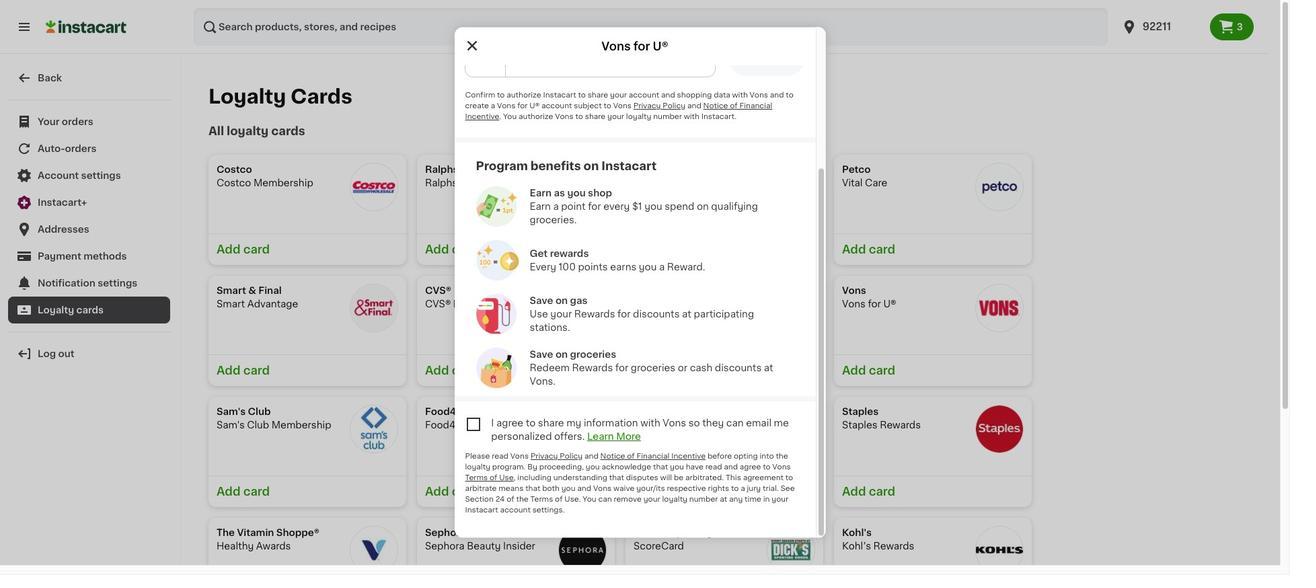 Task type: vqa. For each thing, say whether or not it's contained in the screenshot.


Task type: describe. For each thing, give the bounding box(es) containing it.
add card for sam's club sam's club membership
[[217, 487, 270, 497]]

information
[[584, 419, 638, 428]]

a inside get rewards every 100 points earns you a reward.
[[659, 263, 665, 272]]

you right $1
[[645, 202, 663, 212]]

rewards inside 'save on gas use your rewards for discounts at participating stations.'
[[574, 310, 615, 319]]

reward.
[[667, 263, 705, 272]]

add card for staples staples rewards
[[842, 487, 896, 497]]

instacart inside , including understanding that disputes will be arbitrated. this agreement to arbitrate means that both you and vons waive your/its respective rights to a jury trial. see section 24 of the terms of use. you can remove your loyalty number at any time in your instacart account settings.
[[465, 507, 498, 514]]

0 horizontal spatial wine
[[654, 407, 679, 417]]

instacart.
[[702, 113, 737, 121]]

of inside notice of financial incentive
[[730, 103, 738, 110]]

2 food4less from the top
[[425, 421, 478, 430]]

me
[[774, 419, 789, 428]]

you inside , including understanding that disputes will be arbitrated. this agreement to arbitrate means that both you and vons waive your/its respective rights to a jury trial. see section 24 of the terms of use. you can remove your loyalty number at any time in your instacart account settings.
[[562, 486, 576, 493]]

3 button
[[1210, 13, 1254, 40]]

rewards inside save on groceries redeem rewards for groceries or cash discounts at vons.
[[572, 364, 613, 373]]

email
[[746, 419, 772, 428]]

add for cvs® cvs® extracare®
[[425, 365, 449, 376]]

add card button for staples staples rewards
[[834, 476, 1032, 507]]

shoppe®
[[276, 528, 320, 538]]

notice of financial incentive link for before opting into the loyalty program. by proceeding, you acknowledge that you have read and agree to vons
[[601, 453, 706, 461]]

0 vertical spatial account
[[629, 92, 660, 99]]

1 vertical spatial privacy
[[531, 453, 558, 461]]

0 horizontal spatial groceries
[[570, 350, 617, 360]]

2 sam's from the top
[[217, 421, 245, 430]]

add card for food4less food4less rewards
[[425, 487, 479, 497]]

costco costco membership
[[217, 165, 313, 188]]

vitamin
[[237, 528, 274, 538]]

discounts inside 'save on gas use your rewards for discounts at participating stations.'
[[633, 310, 680, 319]]

rights
[[708, 486, 730, 493]]

auto-
[[38, 144, 65, 153]]

1 earn from the top
[[530, 189, 552, 198]]

cvs® image
[[559, 284, 607, 332]]

back
[[38, 73, 62, 83]]

arbitrate
[[465, 486, 497, 493]]

kohl's image
[[976, 526, 1024, 575]]

you up be
[[670, 464, 684, 471]]

.
[[500, 113, 501, 121]]

gelson's image
[[767, 163, 816, 211]]

use.
[[565, 496, 581, 504]]

acknowledge
[[602, 464, 652, 471]]

of down both
[[555, 496, 563, 504]]

in
[[764, 496, 770, 504]]

for inside save on groceries redeem rewards for groceries or cash discounts at vons.
[[616, 364, 629, 373]]

payment methods
[[38, 252, 127, 261]]

notice inside notice of financial incentive
[[704, 103, 728, 110]]

awards
[[256, 542, 291, 551]]

instacart for authorize
[[543, 92, 576, 99]]

1 horizontal spatial privacy
[[634, 103, 661, 110]]

privacy policy link for . you authorize vons to share your loyalty number with instacart.
[[634, 103, 686, 110]]

&
[[248, 286, 256, 295]]

orders for your orders
[[62, 117, 93, 127]]

2 earn from the top
[[530, 202, 551, 212]]

vons inside the i agree to share my information with vons so they can email me personalized offers.
[[663, 419, 686, 428]]

be
[[674, 475, 684, 482]]

1 costco from the top
[[217, 165, 252, 174]]

at inside , including understanding that disputes will be arbitrated. this agreement to arbitrate means that both you and vons waive your/its respective rights to a jury trial. see section 24 of the terms of use. you can remove your loyalty number at any time in your instacart account settings.
[[720, 496, 728, 504]]

learn more
[[587, 432, 641, 442]]

add left or
[[634, 365, 658, 376]]

earn as you shop image
[[476, 185, 519, 228]]

add card button for cvs® cvs® extracare®
[[417, 355, 615, 386]]

gas
[[570, 296, 588, 306]]

the inside before opting into the loyalty program. by proceeding, you acknowledge that you have read and agree to vons terms of use
[[776, 453, 788, 461]]

your down confirm to authorize instacart to share your account and shopping data with vons and to create a vons for u®  account subject to vons
[[608, 113, 624, 121]]

or
[[678, 364, 688, 373]]

respective
[[667, 486, 706, 493]]

1 ralphs from the top
[[425, 165, 459, 174]]

a inside earn as you shop earn a point for every $1 you spend on qualifying groceries.
[[553, 202, 559, 212]]

notice of financial incentive link for . you authorize vons to share your loyalty number with instacart.
[[465, 103, 773, 121]]

more
[[616, 432, 641, 442]]

goods
[[715, 528, 748, 538]]

your down your/its
[[644, 496, 661, 504]]

loyalty cards
[[38, 306, 104, 315]]

kohl's
[[842, 528, 872, 538]]

advantage
[[247, 299, 298, 309]]

by
[[528, 464, 538, 471]]

sam's club image
[[350, 405, 398, 454]]

vons for u®
[[602, 41, 669, 51]]

the wine shop discount wine club
[[634, 407, 727, 430]]

+1
[[473, 53, 485, 64]]

1 horizontal spatial account
[[542, 103, 572, 110]]

1 smart from the top
[[217, 286, 246, 295]]

1 horizontal spatial with
[[684, 113, 700, 121]]

food4less image
[[559, 405, 607, 454]]

share for vons
[[585, 113, 606, 121]]

financial inside notice of financial incentive
[[740, 103, 773, 110]]

back link
[[8, 65, 170, 92]]

1 horizontal spatial that
[[609, 475, 624, 482]]

your inside 'save on gas use your rewards for discounts at participating stations.'
[[551, 310, 572, 319]]

2 staples from the top
[[842, 421, 878, 430]]

the for the wine shop discount wine club
[[634, 407, 652, 417]]

program.
[[492, 464, 526, 471]]

read inside before opting into the loyalty program. by proceeding, you acknowledge that you have read and agree to vons terms of use
[[706, 464, 722, 471]]

have
[[686, 464, 704, 471]]

stations.
[[530, 323, 570, 333]]

add card button for petco vital care
[[834, 234, 1032, 265]]

all loyalty cards
[[209, 126, 305, 137]]

terms inside before opting into the loyalty program. by proceeding, you acknowledge that you have read and agree to vons terms of use
[[465, 475, 488, 482]]

offers.
[[555, 432, 585, 442]]

of inside before opting into the loyalty program. by proceeding, you acknowledge that you have read and agree to vons terms of use
[[490, 475, 498, 482]]

notification settings
[[38, 279, 137, 288]]

care
[[865, 178, 888, 188]]

1 sam's from the top
[[217, 407, 246, 417]]

before
[[708, 453, 732, 461]]

save for save on gas use your rewards for discounts at participating stations.
[[530, 296, 553, 306]]

save on gas image
[[476, 293, 519, 336]]

out
[[58, 349, 74, 359]]

3
[[1237, 22, 1244, 32]]

share for instacart
[[588, 92, 608, 99]]

rewards for ralphs ralphs rewards
[[460, 178, 501, 188]]

can inside the i agree to share my information with vons so they can email me personalized offers.
[[727, 419, 744, 428]]

use inside 'save on gas use your rewards for discounts at participating stations.'
[[530, 310, 548, 319]]

add for vons vons for u®
[[842, 365, 866, 376]]

1 vertical spatial policy
[[560, 453, 583, 461]]

earn as you shop earn a point for every $1 you spend on qualifying groceries.
[[530, 189, 758, 225]]

rewards
[[550, 249, 589, 259]]

0 vertical spatial read
[[492, 453, 509, 461]]

add for petco vital care
[[842, 244, 866, 255]]

Select a country button
[[465, 40, 505, 77]]

and up privacy policy and
[[661, 92, 675, 99]]

can inside , including understanding that disputes will be arbitrated. this agreement to arbitrate means that both you and vons waive your/its respective rights to a jury trial. see section 24 of the terms of use. you can remove your loyalty number at any time in your instacart account settings.
[[598, 496, 612, 504]]

staples image
[[976, 405, 1024, 454]]

terms of use link
[[465, 475, 514, 482]]

authorize for to
[[507, 92, 542, 99]]

personalized
[[491, 432, 552, 442]]

0 vertical spatial cards
[[271, 126, 305, 137]]

1 horizontal spatial wine
[[679, 421, 703, 430]]

cards
[[291, 87, 353, 106]]

1 vertical spatial financial
[[637, 453, 670, 461]]

log out link
[[8, 340, 170, 367]]

1 food4less from the top
[[425, 407, 479, 417]]

1 horizontal spatial groceries
[[631, 364, 676, 373]]

redeem
[[530, 364, 570, 373]]

loyalty for loyalty cards
[[38, 306, 74, 315]]

discount
[[634, 421, 677, 430]]

1 cvs® from the top
[[425, 286, 452, 295]]

at inside save on groceries redeem rewards for groceries or cash discounts at vons.
[[764, 364, 774, 373]]

terms inside , including understanding that disputes will be arbitrated. this agreement to arbitrate means that both you and vons waive your/its respective rights to a jury trial. see section 24 of the terms of use. you can remove your loyalty number at any time in your instacart account settings.
[[531, 496, 553, 504]]

loyalty for loyalty cards
[[209, 87, 286, 106]]

instacart+
[[38, 198, 87, 207]]

add for ralphs ralphs rewards
[[425, 244, 449, 255]]

vons inside before opting into the loyalty program. by proceeding, you acknowledge that you have read and agree to vons terms of use
[[773, 464, 791, 471]]

incentive inside notice of financial incentive
[[465, 113, 500, 121]]

orders for auto-orders
[[65, 144, 97, 153]]

add card for smart & final smart advantage
[[217, 365, 270, 376]]

save on groceries image
[[476, 347, 519, 390]]

gelson's
[[634, 165, 676, 174]]

card for staples staples rewards
[[869, 487, 896, 497]]

a inside , including understanding that disputes will be arbitrated. this agreement to arbitrate means that both you and vons waive your/its respective rights to a jury trial. see section 24 of the terms of use. you can remove your loyalty number at any time in your instacart account settings.
[[741, 486, 745, 493]]

account settings link
[[8, 162, 170, 189]]

please
[[465, 453, 490, 461]]

card for smart & final smart advantage
[[243, 365, 270, 376]]

the inside , including understanding that disputes will be arbitrated. this agreement to arbitrate means that both you and vons waive your/its respective rights to a jury trial. see section 24 of the terms of use. you can remove your loyalty number at any time in your instacart account settings.
[[516, 496, 529, 504]]

2 smart from the top
[[217, 299, 245, 309]]

auto-orders link
[[8, 135, 170, 162]]

membership inside sam's club sam's club membership
[[272, 421, 331, 430]]

points
[[578, 263, 608, 272]]

get rewards image
[[476, 239, 519, 282]]

will
[[661, 475, 672, 482]]

proceeding,
[[540, 464, 584, 471]]

you up point
[[568, 189, 586, 198]]

settings for account settings
[[81, 171, 121, 180]]

log out
[[38, 349, 74, 359]]

ralphs ralphs rewards
[[425, 165, 501, 188]]

card for cvs® cvs® extracare®
[[452, 365, 479, 376]]

see
[[781, 486, 795, 493]]

waive
[[614, 486, 635, 493]]

so
[[689, 419, 700, 428]]

share inside the i agree to share my information with vons so they can email me personalized offers.
[[538, 419, 564, 428]]

vons inside , including understanding that disputes will be arbitrated. this agreement to arbitrate means that both you and vons waive your/its respective rights to a jury trial. see section 24 of the terms of use. you can remove your loyalty number at any time in your instacart account settings.
[[593, 486, 612, 493]]

notification settings link
[[8, 270, 170, 297]]

on inside save on groceries redeem rewards for groceries or cash discounts at vons.
[[556, 350, 568, 360]]

you inside , including understanding that disputes will be arbitrated. this agreement to arbitrate means that both you and vons waive your/its respective rights to a jury trial. see section 24 of the terms of use. you can remove your loyalty number at any time in your instacart account settings.
[[583, 496, 597, 504]]

add card button for costco costco membership
[[209, 234, 406, 265]]

rewards for kohl's kohl's rewards
[[874, 542, 915, 551]]

of up acknowledge
[[627, 453, 635, 461]]

your inside confirm to authorize instacart to share your account and shopping data with vons and to create a vons for u®  account subject to vons
[[610, 92, 627, 99]]

save for save on groceries redeem rewards for groceries or cash discounts at vons.
[[530, 350, 553, 360]]

instacart logo image
[[46, 19, 127, 35]]

get rewards every 100 points earns you a reward.
[[530, 249, 705, 272]]

card for sam's club sam's club membership
[[243, 487, 270, 497]]

1 staples from the top
[[842, 407, 879, 417]]

0 horizontal spatial number
[[653, 113, 682, 121]]

vons.
[[530, 377, 556, 387]]

your orders link
[[8, 108, 170, 135]]

smart & final image
[[350, 284, 398, 332]]

vital
[[842, 178, 863, 188]]

you inside get rewards every 100 points earns you a reward.
[[639, 263, 657, 272]]

add card button for food4less food4less rewards
[[417, 476, 615, 507]]

add card left cash
[[634, 365, 687, 376]]

notification
[[38, 279, 95, 288]]

100
[[559, 263, 576, 272]]

scorecard
[[634, 542, 684, 551]]

to inside before opting into the loyalty program. by proceeding, you acknowledge that you have read and agree to vons terms of use
[[763, 464, 771, 471]]

add for smart & final smart advantage
[[217, 365, 241, 376]]

dick's sporting goods scorecard
[[634, 528, 748, 551]]

account settings
[[38, 171, 121, 180]]

0 horizontal spatial that
[[526, 486, 541, 493]]

sephora sephora beauty insider
[[425, 528, 536, 551]]

1 vertical spatial cards
[[76, 306, 104, 315]]

and down shopping
[[688, 103, 702, 110]]

of right 24
[[507, 496, 515, 504]]

account
[[38, 171, 79, 180]]

card for the wine shop discount wine club
[[661, 487, 687, 497]]



Task type: locate. For each thing, give the bounding box(es) containing it.
rewards
[[460, 178, 501, 188], [574, 310, 615, 319], [572, 364, 613, 373], [480, 421, 521, 430], [880, 421, 921, 430], [874, 542, 915, 551]]

i agree to share my information with vons so they can email me personalized offers.
[[491, 419, 789, 442]]

subject
[[574, 103, 602, 110]]

1 vertical spatial that
[[609, 475, 624, 482]]

agree right the i
[[497, 419, 524, 428]]

with inside confirm to authorize instacart to share your account and shopping data with vons and to create a vons for u®  account subject to vons
[[732, 92, 748, 99]]

sephora
[[425, 528, 466, 538], [425, 542, 465, 551]]

24
[[496, 496, 505, 504]]

0 vertical spatial wine
[[654, 407, 679, 417]]

rewards inside staples staples rewards
[[880, 421, 921, 430]]

card down 'terms of use' link
[[452, 487, 479, 497]]

0 vertical spatial sam's
[[217, 407, 246, 417]]

add card for vons vons for u®
[[842, 365, 896, 376]]

share
[[588, 92, 608, 99], [585, 113, 606, 121], [538, 419, 564, 428]]

orders
[[62, 117, 93, 127], [65, 144, 97, 153]]

u® inside vons vons for u®
[[884, 299, 897, 309]]

the right into
[[776, 453, 788, 461]]

sephora down section
[[425, 528, 466, 538]]

0 vertical spatial you
[[503, 113, 517, 121]]

card for food4less food4less rewards
[[452, 487, 479, 497]]

the inside the wine shop discount wine club
[[634, 407, 652, 417]]

club inside the wine shop discount wine club
[[705, 421, 727, 430]]

for inside confirm to authorize instacart to share your account and shopping data with vons and to create a vons for u®  account subject to vons
[[518, 103, 528, 110]]

0 horizontal spatial you
[[503, 113, 517, 121]]

cvs® left save on gas image
[[425, 286, 452, 295]]

with down shopping
[[684, 113, 700, 121]]

groceries
[[570, 350, 617, 360], [631, 364, 676, 373]]

they
[[703, 419, 724, 428]]

1 horizontal spatial can
[[727, 419, 744, 428]]

2 horizontal spatial that
[[653, 464, 668, 471]]

, including understanding that disputes will be arbitrated. this agreement to arbitrate means that both you and vons waive your/its respective rights to a jury trial. see section 24 of the terms of use. you can remove your loyalty number at any time in your instacart account settings.
[[465, 475, 795, 514]]

loyalty up all loyalty cards
[[209, 87, 286, 106]]

1 save from the top
[[530, 296, 553, 306]]

rewards inside the ralphs ralphs rewards
[[460, 178, 501, 188]]

card up cvs® cvs® extracare®
[[452, 244, 479, 255]]

at down rights
[[720, 496, 728, 504]]

add card down will
[[634, 487, 687, 497]]

cvs® left 'extracare®'
[[425, 299, 451, 309]]

loyalty down respective
[[662, 496, 688, 504]]

for inside 'save on gas use your rewards for discounts at participating stations.'
[[618, 310, 631, 319]]

food4less food4less rewards
[[425, 407, 521, 430]]

loyalty cards
[[209, 87, 353, 106]]

0 horizontal spatial with
[[641, 419, 661, 428]]

the up healthy
[[217, 528, 235, 538]]

2 horizontal spatial at
[[764, 364, 774, 373]]

1 horizontal spatial the
[[776, 453, 788, 461]]

the inside the vitamin shoppe® healthy awards
[[217, 528, 235, 538]]

account down 24
[[500, 507, 531, 514]]

1 vertical spatial agree
[[740, 464, 761, 471]]

1 horizontal spatial policy
[[663, 103, 686, 110]]

petco
[[842, 165, 871, 174]]

and down understanding
[[578, 486, 592, 493]]

your
[[610, 92, 627, 99], [608, 113, 624, 121], [551, 310, 572, 319], [644, 496, 661, 504], [772, 496, 789, 504]]

a inside confirm to authorize instacart to share your account and shopping data with vons and to create a vons for u®  account subject to vons
[[491, 103, 495, 110]]

discounts right cash
[[715, 364, 762, 373]]

and
[[661, 92, 675, 99], [770, 92, 784, 99], [688, 103, 702, 110], [585, 453, 599, 461], [724, 464, 738, 471], [578, 486, 592, 493]]

0 vertical spatial save
[[530, 296, 553, 306]]

rewards for staples staples rewards
[[880, 421, 921, 430]]

data
[[714, 92, 731, 99]]

account inside , including understanding that disputes will be arbitrated. this agreement to arbitrate means that both you and vons waive your/its respective rights to a jury trial. see section 24 of the terms of use. you can remove your loyalty number at any time in your instacart account settings.
[[500, 507, 531, 514]]

costco image
[[350, 163, 398, 211]]

this
[[726, 475, 741, 482]]

ralphs left earn as you shop image at the top of the page
[[425, 178, 458, 188]]

add card
[[217, 244, 270, 255], [425, 244, 479, 255], [842, 244, 896, 255], [217, 365, 270, 376], [425, 365, 479, 376], [634, 365, 687, 376], [842, 365, 896, 376], [217, 487, 270, 497], [425, 487, 479, 497], [634, 487, 687, 497], [842, 487, 896, 497]]

incentive up the have
[[672, 453, 706, 461]]

1 vertical spatial instacart
[[602, 161, 657, 172]]

0 horizontal spatial financial
[[637, 453, 670, 461]]

can right they
[[727, 419, 744, 428]]

membership inside the costco costco membership
[[254, 178, 313, 188]]

0 vertical spatial number
[[653, 113, 682, 121]]

program
[[476, 161, 528, 172]]

sam's
[[217, 407, 246, 417], [217, 421, 245, 430]]

the for the vitamin shoppe® healthy awards
[[217, 528, 235, 538]]

for inside earn as you shop earn a point for every $1 you spend on qualifying groceries.
[[588, 202, 601, 212]]

sporting
[[671, 528, 713, 538]]

1 vertical spatial smart
[[217, 299, 245, 309]]

0 vertical spatial costco
[[217, 165, 252, 174]]

discounts down albertsons
[[633, 310, 680, 319]]

add card for petco vital care
[[842, 244, 896, 255]]

save inside save on groceries redeem rewards for groceries or cash discounts at vons.
[[530, 350, 553, 360]]

instacart inside confirm to authorize instacart to share your account and shopping data with vons and to create a vons for u®  account subject to vons
[[543, 92, 576, 99]]

1 horizontal spatial privacy policy link
[[634, 103, 686, 110]]

card for ralphs ralphs rewards
[[452, 244, 479, 255]]

0 horizontal spatial account
[[500, 507, 531, 514]]

card for vons vons for u®
[[869, 365, 896, 376]]

policy up proceeding,
[[560, 453, 583, 461]]

time
[[745, 496, 762, 504]]

add up sam's club sam's club membership
[[217, 365, 241, 376]]

vons image
[[976, 284, 1024, 332]]

cards down loyalty cards
[[271, 126, 305, 137]]

account left subject
[[542, 103, 572, 110]]

0 vertical spatial instacart
[[543, 92, 576, 99]]

0 vertical spatial discounts
[[633, 310, 680, 319]]

you up use.
[[562, 486, 576, 493]]

0 vertical spatial smart
[[217, 286, 246, 295]]

0 horizontal spatial privacy
[[531, 453, 558, 461]]

1 vertical spatial use
[[499, 475, 514, 482]]

on inside 'save on gas use your rewards for discounts at participating stations.'
[[556, 296, 568, 306]]

and inside , including understanding that disputes will be arbitrated. this agreement to arbitrate means that both you and vons waive your/its respective rights to a jury trial. see section 24 of the terms of use. you can remove your loyalty number at any time in your instacart account settings.
[[578, 486, 592, 493]]

add up staples staples rewards at the right
[[842, 365, 866, 376]]

for
[[634, 41, 650, 51], [518, 103, 528, 110], [588, 202, 601, 212], [688, 299, 701, 309], [868, 299, 881, 309], [618, 310, 631, 319], [616, 364, 629, 373]]

agree inside before opting into the loyalty program. by proceeding, you acknowledge that you have read and agree to vons terms of use
[[740, 464, 761, 471]]

1 vertical spatial notice of financial incentive link
[[601, 453, 706, 461]]

0 vertical spatial orders
[[62, 117, 93, 127]]

discounts inside save on groceries redeem rewards for groceries or cash discounts at vons.
[[715, 364, 762, 373]]

the wine shop image
[[767, 405, 816, 454]]

add up smart & final smart advantage
[[217, 244, 241, 255]]

agree
[[497, 419, 524, 428], [740, 464, 761, 471]]

0 vertical spatial financial
[[740, 103, 773, 110]]

read up program.
[[492, 453, 509, 461]]

add card up cvs® cvs® extracare®
[[425, 244, 479, 255]]

auto-orders
[[38, 144, 97, 153]]

on up shop
[[584, 161, 599, 172]]

discounts
[[633, 310, 680, 319], [715, 364, 762, 373]]

2 vertical spatial share
[[538, 419, 564, 428]]

0 vertical spatial policy
[[663, 103, 686, 110]]

1 vertical spatial costco
[[217, 178, 251, 188]]

1 vertical spatial number
[[690, 496, 718, 504]]

any
[[729, 496, 743, 504]]

notice of financial incentive link
[[465, 103, 773, 121], [601, 453, 706, 461]]

rewards inside kohl's kohl's rewards
[[874, 542, 915, 551]]

sephora left the beauty on the bottom of page
[[425, 542, 465, 551]]

1 horizontal spatial you
[[583, 496, 597, 504]]

add up vons vons for u®
[[842, 244, 866, 255]]

smart left 'advantage'
[[217, 299, 245, 309]]

1 vertical spatial notice
[[601, 453, 625, 461]]

that up waive
[[609, 475, 624, 482]]

2 ralphs from the top
[[425, 178, 458, 188]]

add card for the wine shop discount wine club
[[634, 487, 687, 497]]

you right earns at the top left of the page
[[639, 263, 657, 272]]

final
[[259, 286, 282, 295]]

groceries down cvs® image
[[570, 350, 617, 360]]

with inside the i agree to share my information with vons so they can email me personalized offers.
[[641, 419, 661, 428]]

0 vertical spatial incentive
[[465, 113, 500, 121]]

vons vons for u®
[[842, 286, 897, 309]]

food4less
[[425, 407, 479, 417], [425, 421, 478, 430]]

0 vertical spatial groceries
[[570, 350, 617, 360]]

including
[[518, 475, 552, 482]]

instacart up shop
[[602, 161, 657, 172]]

orders up auto-orders
[[62, 117, 93, 127]]

add card up staples staples rewards at the right
[[842, 365, 896, 376]]

1 horizontal spatial incentive
[[672, 453, 706, 461]]

learn more button
[[587, 432, 641, 443]]

of up arbitrate
[[490, 475, 498, 482]]

authorize right confirm
[[507, 92, 542, 99]]

and right data
[[770, 92, 784, 99]]

2 vertical spatial at
[[720, 496, 728, 504]]

policy down shopping
[[663, 103, 686, 110]]

card for costco costco membership
[[243, 244, 270, 255]]

0 horizontal spatial agree
[[497, 419, 524, 428]]

earn up groceries.
[[530, 202, 551, 212]]

add card down 'terms of use' link
[[425, 487, 479, 497]]

1 horizontal spatial instacart
[[543, 92, 576, 99]]

loyalty
[[209, 87, 286, 106], [38, 306, 74, 315]]

0 vertical spatial cvs®
[[425, 286, 452, 295]]

and up the this
[[724, 464, 738, 471]]

1 vertical spatial you
[[583, 496, 597, 504]]

privacy up . you authorize vons to share your loyalty number with instacart.
[[634, 103, 661, 110]]

1 vertical spatial earn
[[530, 202, 551, 212]]

notice up acknowledge
[[601, 453, 625, 461]]

1 horizontal spatial read
[[706, 464, 722, 471]]

card up &
[[243, 244, 270, 255]]

0 vertical spatial staples
[[842, 407, 879, 417]]

add card up vons vons for u®
[[842, 244, 896, 255]]

rewards inside food4less food4less rewards
[[480, 421, 521, 430]]

0 vertical spatial the
[[634, 407, 652, 417]]

addresses link
[[8, 216, 170, 243]]

kohl's kohl's rewards
[[842, 528, 915, 551]]

payment methods link
[[8, 243, 170, 270]]

your down see in the right of the page
[[772, 496, 789, 504]]

to inside the i agree to share my information with vons so they can email me personalized offers.
[[526, 419, 536, 428]]

your up stations.
[[551, 310, 572, 319]]

add up food4less food4less rewards on the left of page
[[425, 365, 449, 376]]

your
[[38, 117, 60, 127]]

add card up sam's club sam's club membership
[[217, 365, 270, 376]]

opting
[[734, 453, 758, 461]]

privacy up by
[[531, 453, 558, 461]]

number inside , including understanding that disputes will be arbitrated. this agreement to arbitrate means that both you and vons waive your/its respective rights to a jury trial. see section 24 of the terms of use. you can remove your loyalty number at any time in your instacart account settings.
[[690, 496, 718, 504]]

my
[[567, 419, 582, 428]]

add card up kohl's
[[842, 487, 896, 497]]

$1
[[632, 202, 642, 212]]

with right data
[[732, 92, 748, 99]]

read down before
[[706, 464, 722, 471]]

shop
[[588, 189, 612, 198]]

dick's
[[634, 528, 668, 538]]

0 vertical spatial settings
[[81, 171, 121, 180]]

albertsons for u®
[[634, 299, 716, 309]]

the down means
[[516, 496, 529, 504]]

add card button for sam's club sam's club membership
[[209, 476, 406, 507]]

sephora image
[[559, 526, 607, 575]]

authorize for you
[[519, 113, 553, 121]]

you
[[503, 113, 517, 121], [583, 496, 597, 504]]

ralphs left program
[[425, 165, 459, 174]]

shopping
[[677, 92, 712, 99]]

financial
[[740, 103, 773, 110], [637, 453, 670, 461]]

you down please read vons privacy policy and notice of financial incentive
[[586, 464, 600, 471]]

card up food4less food4less rewards on the left of page
[[452, 365, 479, 376]]

and inside before opting into the loyalty program. by proceeding, you acknowledge that you have read and agree to vons terms of use
[[724, 464, 738, 471]]

2 cvs® from the top
[[425, 299, 451, 309]]

0 horizontal spatial can
[[598, 496, 612, 504]]

0 horizontal spatial policy
[[560, 453, 583, 461]]

1 vertical spatial the
[[516, 496, 529, 504]]

1 horizontal spatial discounts
[[715, 364, 762, 373]]

0 vertical spatial notice
[[704, 103, 728, 110]]

0 vertical spatial that
[[653, 464, 668, 471]]

add for food4less food4less rewards
[[425, 487, 449, 497]]

to
[[497, 92, 505, 99], [578, 92, 586, 99], [786, 92, 794, 99], [604, 103, 612, 110], [576, 113, 583, 121], [526, 419, 536, 428], [763, 464, 771, 471], [786, 475, 794, 482], [731, 486, 739, 493]]

point
[[561, 202, 586, 212]]

at down "albertsons for u®"
[[682, 310, 692, 319]]

confirm to authorize instacart to share your account and shopping data with vons and to create a vons for u®  account subject to vons
[[465, 92, 794, 110]]

2 costco from the top
[[217, 178, 251, 188]]

agree inside the i agree to share my information with vons so they can email me personalized offers.
[[497, 419, 524, 428]]

albertsons
[[634, 299, 685, 309]]

add left section
[[425, 487, 449, 497]]

1 vertical spatial with
[[684, 113, 700, 121]]

2 horizontal spatial with
[[732, 92, 748, 99]]

smart & final smart advantage
[[217, 286, 298, 309]]

use up stations.
[[530, 310, 548, 319]]

loyalty inside , including understanding that disputes will be arbitrated. this agreement to arbitrate means that both you and vons waive your/its respective rights to a jury trial. see section 24 of the terms of use. you can remove your loyalty number at any time in your instacart account settings.
[[662, 496, 688, 504]]

every
[[604, 202, 630, 212]]

on right spend
[[697, 202, 709, 212]]

save inside 'save on gas use your rewards for discounts at participating stations.'
[[530, 296, 553, 306]]

1 vertical spatial staples
[[842, 421, 878, 430]]

policy
[[663, 103, 686, 110], [560, 453, 583, 461]]

beauty
[[467, 542, 501, 551]]

that inside before opting into the loyalty program. by proceeding, you acknowledge that you have read and agree to vons terms of use
[[653, 464, 668, 471]]

0 horizontal spatial privacy policy link
[[531, 453, 583, 461]]

loyalty down please
[[465, 464, 491, 471]]

add for sam's club sam's club membership
[[217, 487, 241, 497]]

number down rights
[[690, 496, 718, 504]]

add for the wine shop discount wine club
[[634, 487, 658, 497]]

add card button for vons vons for u®
[[834, 355, 1032, 386]]

1 vertical spatial terms
[[531, 496, 553, 504]]

as
[[554, 189, 565, 198]]

1 vertical spatial authorize
[[519, 113, 553, 121]]

program benefits on instacart
[[476, 161, 657, 172]]

0 vertical spatial loyalty
[[209, 87, 286, 106]]

wine up discount
[[654, 407, 679, 417]]

1 vertical spatial membership
[[272, 421, 331, 430]]

1 vertical spatial privacy policy link
[[531, 453, 583, 461]]

wine
[[654, 407, 679, 417], [679, 421, 703, 430]]

2 vertical spatial account
[[500, 507, 531, 514]]

privacy policy and
[[634, 103, 704, 110]]

for inside vons vons for u®
[[868, 299, 881, 309]]

card for petco vital care
[[869, 244, 896, 255]]

add down disputes
[[634, 487, 658, 497]]

1 horizontal spatial loyalty
[[209, 87, 286, 106]]

2 vertical spatial instacart
[[465, 507, 498, 514]]

use inside before opting into the loyalty program. by proceeding, you acknowledge that you have read and agree to vons terms of use
[[499, 475, 514, 482]]

add card up food4less food4less rewards on the left of page
[[425, 365, 479, 376]]

the vitamin shoppe® healthy awards
[[217, 528, 320, 551]]

petco image
[[976, 163, 1024, 211]]

add card for ralphs ralphs rewards
[[425, 244, 479, 255]]

i
[[491, 419, 494, 428]]

0 vertical spatial ralphs
[[425, 165, 459, 174]]

smart left &
[[217, 286, 246, 295]]

loyalty inside before opting into the loyalty program. by proceeding, you acknowledge that you have read and agree to vons terms of use
[[465, 464, 491, 471]]

1 horizontal spatial at
[[720, 496, 728, 504]]

terms up arbitrate
[[465, 475, 488, 482]]

section
[[465, 496, 494, 504]]

add card for costco costco membership
[[217, 244, 270, 255]]

at up email on the bottom right of the page
[[764, 364, 774, 373]]

vons
[[602, 41, 631, 51], [750, 92, 768, 99], [497, 103, 516, 110], [613, 103, 632, 110], [555, 113, 574, 121], [842, 286, 867, 295], [842, 299, 866, 309], [663, 419, 686, 428], [511, 453, 529, 461], [773, 464, 791, 471], [593, 486, 612, 493]]

0 vertical spatial privacy policy link
[[634, 103, 686, 110]]

dick's sporting goods image
[[767, 526, 816, 575]]

authorize inside confirm to authorize instacart to share your account and shopping data with vons and to create a vons for u®  account subject to vons
[[507, 92, 542, 99]]

extracare®
[[453, 299, 506, 309]]

share down subject
[[585, 113, 606, 121]]

add for costco costco membership
[[217, 244, 241, 255]]

0 vertical spatial notice of financial incentive link
[[465, 103, 773, 121]]

the vitamin shoppe® image
[[350, 526, 398, 575]]

ralphs image
[[559, 163, 607, 211]]

settings for notification settings
[[98, 279, 137, 288]]

add card button for the wine shop discount wine club
[[626, 476, 824, 507]]

please read vons privacy policy and notice of financial incentive
[[465, 453, 706, 461]]

1 sephora from the top
[[425, 528, 466, 538]]

rewards for food4less food4less rewards
[[480, 421, 521, 430]]

share inside confirm to authorize instacart to share your account and shopping data with vons and to create a vons for u®  account subject to vons
[[588, 92, 608, 99]]

0 horizontal spatial notice
[[601, 453, 625, 461]]

1 vertical spatial cvs®
[[425, 299, 451, 309]]

albertsons image
[[767, 284, 816, 332]]

add card for cvs® cvs® extracare®
[[425, 365, 479, 376]]

0 horizontal spatial use
[[499, 475, 514, 482]]

2 sephora from the top
[[425, 542, 465, 551]]

the
[[776, 453, 788, 461], [516, 496, 529, 504]]

and down learn at the left bottom of page
[[585, 453, 599, 461]]

2 save from the top
[[530, 350, 553, 360]]

loyalty down confirm to authorize instacart to share your account and shopping data with vons and to create a vons for u®  account subject to vons
[[626, 113, 652, 121]]

. you authorize vons to share your loyalty number with instacart.
[[500, 113, 737, 121]]

incentive down create
[[465, 113, 500, 121]]

0 vertical spatial food4less
[[425, 407, 479, 417]]

healthy
[[217, 542, 254, 551]]

instacart for on
[[602, 161, 657, 172]]

on left gas at the left bottom of page
[[556, 296, 568, 306]]

earn left as
[[530, 189, 552, 198]]

on inside earn as you shop earn a point for every $1 you spend on qualifying groceries.
[[697, 202, 709, 212]]

1 vertical spatial read
[[706, 464, 722, 471]]

add up kohl's
[[842, 487, 866, 497]]

1 horizontal spatial notice
[[704, 103, 728, 110]]

can left "remove"
[[598, 496, 612, 504]]

at inside 'save on gas use your rewards for discounts at participating stations.'
[[682, 310, 692, 319]]

,
[[514, 475, 516, 482]]

add card button for smart & final smart advantage
[[209, 355, 406, 386]]

loyalty right all
[[227, 126, 269, 137]]

0 horizontal spatial the
[[516, 496, 529, 504]]

0 horizontal spatial incentive
[[465, 113, 500, 121]]

u® inside confirm to authorize instacart to share your account and shopping data with vons and to create a vons for u®  account subject to vons
[[530, 103, 540, 110]]

1 horizontal spatial cards
[[271, 126, 305, 137]]

card up vitamin
[[243, 487, 270, 497]]

the up discount
[[634, 407, 652, 417]]

1 vertical spatial ralphs
[[425, 178, 458, 188]]

Phone number telephone field
[[505, 40, 715, 77]]

2 horizontal spatial instacart
[[602, 161, 657, 172]]

authorize
[[507, 92, 542, 99], [519, 113, 553, 121]]

0 vertical spatial use
[[530, 310, 548, 319]]

add for staples staples rewards
[[842, 487, 866, 497]]

settings down methods
[[98, 279, 137, 288]]

0 vertical spatial terms
[[465, 475, 488, 482]]

authorize right the .
[[519, 113, 553, 121]]

0 horizontal spatial the
[[217, 528, 235, 538]]

can
[[727, 419, 744, 428], [598, 496, 612, 504]]

notice up 'instacart.'
[[704, 103, 728, 110]]

cash
[[690, 364, 713, 373]]

costco
[[217, 165, 252, 174], [217, 178, 251, 188]]

add card button for ralphs ralphs rewards
[[417, 234, 615, 265]]

1 vertical spatial loyalty
[[38, 306, 74, 315]]

privacy policy link for before opting into the loyalty program. by proceeding, you acknowledge that you have read and agree to vons
[[531, 453, 583, 461]]

1 vertical spatial at
[[764, 364, 774, 373]]

save up stations.
[[530, 296, 553, 306]]

that
[[653, 464, 668, 471], [609, 475, 624, 482], [526, 486, 541, 493]]

you right the .
[[503, 113, 517, 121]]

0 horizontal spatial discounts
[[633, 310, 680, 319]]

1 vertical spatial incentive
[[672, 453, 706, 461]]

1 horizontal spatial the
[[634, 407, 652, 417]]

save on gas use your rewards for discounts at participating stations.
[[530, 296, 754, 333]]

instacart down section
[[465, 507, 498, 514]]

loyalty cards link
[[8, 297, 170, 324]]

a left "reward."
[[659, 263, 665, 272]]

card left cash
[[661, 365, 687, 376]]

privacy policy link up proceeding,
[[531, 453, 583, 461]]

0 vertical spatial at
[[682, 310, 692, 319]]



